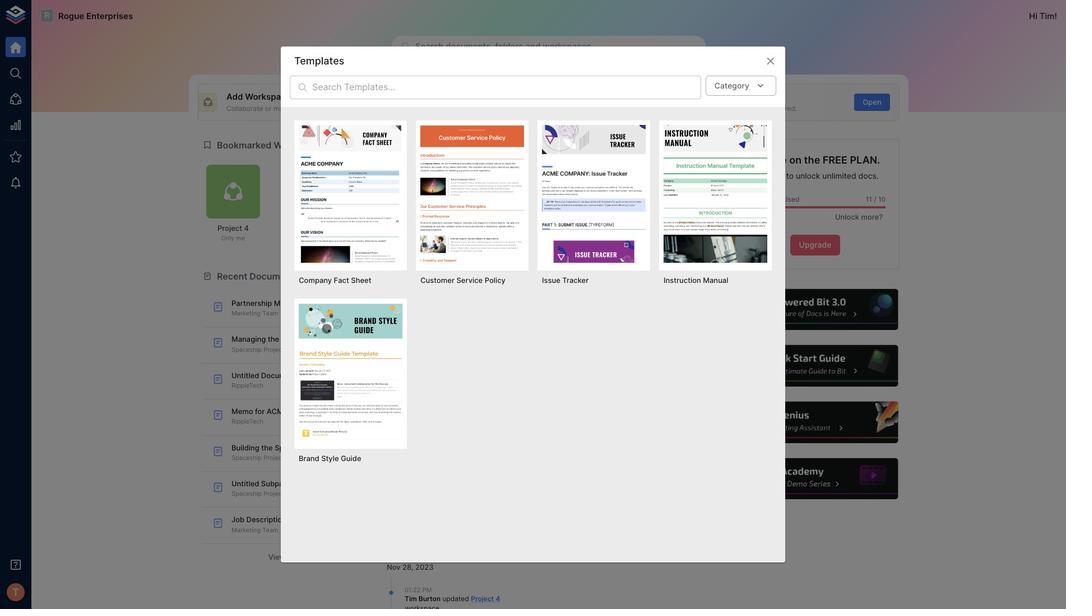Task type: vqa. For each thing, say whether or not it's contained in the screenshot.


Task type: locate. For each thing, give the bounding box(es) containing it.
0 vertical spatial rippletech
[[289, 224, 327, 233]]

partnership
[[231, 299, 272, 308]]

documents up partnership marketing plan marketing team
[[250, 270, 299, 282]]

2 horizontal spatial only
[[371, 234, 385, 242]]

workspace up 11:36
[[405, 402, 439, 411]]

untitled
[[231, 371, 259, 380], [231, 479, 259, 488], [301, 490, 324, 498]]

wiki.
[[546, 104, 561, 113]]

workspace activities
[[395, 270, 486, 282]]

spaceship up brand
[[275, 443, 311, 452]]

2 vertical spatial team
[[262, 526, 278, 534]]

project 4 link
[[471, 595, 500, 603]]

unlock more? button
[[829, 209, 886, 226]]

0 horizontal spatial 4
[[244, 224, 249, 233]]

tim down 11:51
[[405, 393, 417, 401]]

2 vertical spatial workspace
[[405, 439, 439, 447]]

or right the doc
[[538, 104, 545, 113]]

11:51
[[405, 384, 419, 392]]

untitled for untitled document
[[231, 371, 259, 380]]

1 burton from the top
[[419, 328, 441, 337]]

the inside the managing the spaceship spaceship project
[[268, 335, 279, 344]]

tim inside 01:22 pm tim burton updated project 4
[[405, 595, 417, 603]]

0 vertical spatial 4
[[244, 224, 249, 233]]

1 vertical spatial template
[[288, 515, 321, 524]]

documents used
[[745, 195, 799, 203]]

project up recent
[[217, 224, 242, 233]]

0 vertical spatial 2023
[[415, 361, 434, 370]]

document for create document
[[493, 91, 535, 102]]

am for 11:13 am tim burton subpage
[[421, 320, 430, 327]]

1 horizontal spatial or
[[538, 104, 545, 113]]

2 or from the left
[[538, 104, 545, 113]]

burton inside the 11:13 am tim burton subpage
[[419, 328, 441, 337]]

tim inside 11:36 am tim burton workspace
[[405, 429, 417, 438]]

the right 'building'
[[261, 443, 273, 452]]

Search Templates... text field
[[312, 75, 701, 99]]

you are on the free plan. upgrade to unlock unlimited docs.
[[750, 154, 880, 181]]

rippletech
[[289, 224, 327, 233], [231, 382, 263, 390], [231, 418, 263, 426]]

11 / 10
[[866, 195, 886, 203]]

company
[[299, 276, 332, 285]]

team inside 'marketing team only me'
[[392, 224, 411, 233]]

tim inside the 11:13 am tim burton subpage
[[405, 328, 417, 337]]

private.
[[298, 104, 322, 113]]

am inside 11:51 am tim burton workspace
[[420, 384, 430, 392]]

tim down 01:22
[[405, 595, 417, 603]]

0 vertical spatial untitled
[[231, 371, 259, 380]]

add inside add workspace collaborate or make it private.
[[226, 91, 243, 102]]

1 horizontal spatial 4
[[496, 595, 500, 603]]

burton down 11:36
[[419, 429, 441, 438]]

add for add
[[391, 97, 405, 106]]

0 horizontal spatial and
[[525, 41, 540, 52]]

1 only from the left
[[221, 234, 234, 242]]

2023 right '28,'
[[415, 563, 434, 572]]

and
[[525, 41, 540, 52], [744, 104, 756, 113]]

tim down 11:13
[[405, 328, 417, 337]]

1 or from the left
[[265, 104, 272, 113]]

document down guide
[[326, 490, 356, 498]]

workspace
[[245, 91, 291, 102], [395, 270, 443, 282]]

spaceship inside untitled subpage spaceship project > 📄 untitled document
[[231, 490, 262, 498]]

1 vertical spatial team
[[262, 309, 278, 317]]

or left make
[[265, 104, 272, 113]]

2 vertical spatial the
[[261, 443, 273, 452]]

spaceship for managing the spaceship
[[281, 335, 318, 344]]

add
[[226, 91, 243, 102], [391, 97, 405, 106]]

am inside 11:36 am tim burton workspace
[[422, 421, 431, 428]]

upgrade
[[752, 171, 784, 181], [799, 240, 831, 250]]

1 help image from the top
[[731, 287, 900, 332]]

the up the unlock in the top right of the page
[[804, 154, 820, 166]]

burton down 11:51
[[419, 393, 441, 401]]

3 burton from the top
[[419, 429, 441, 438]]

4 right the updated
[[496, 595, 500, 603]]

burton
[[419, 328, 441, 337], [419, 393, 441, 401], [419, 429, 441, 438], [419, 595, 441, 603]]

burton inside 11:51 am tim burton workspace
[[419, 393, 441, 401]]

4 inside 01:22 pm tim burton updated project 4
[[496, 595, 500, 603]]

4 burton from the top
[[419, 595, 441, 603]]

untitled up memo
[[231, 371, 259, 380]]

hi
[[1029, 10, 1037, 21]]

2 horizontal spatial me
[[386, 234, 395, 242]]

11:13
[[405, 320, 419, 327]]

instruction manual image
[[664, 125, 767, 263]]

2023
[[415, 361, 434, 370], [415, 563, 434, 572]]

1 vertical spatial 4
[[496, 595, 500, 603]]

1 vertical spatial workspace
[[405, 402, 439, 411]]

document inside untitled subpage spaceship project > 📄 untitled document
[[326, 490, 356, 498]]

create inside 'button'
[[624, 97, 647, 106]]

marketing down partnership
[[231, 309, 261, 317]]

memo
[[231, 407, 253, 416]]

bookmark
[[440, 192, 469, 200]]

am inside the 11:13 am tim burton subpage
[[421, 320, 430, 327]]

tim for 11:13 am tim burton subpage
[[405, 328, 417, 337]]

document down the managing the spaceship spaceship project
[[261, 371, 297, 380]]

2 vertical spatial am
[[422, 421, 431, 428]]

instruction
[[664, 276, 701, 285]]

0 vertical spatial and
[[525, 41, 540, 52]]

11:36
[[405, 421, 420, 428]]

or inside "create document create any type of doc or wiki."
[[538, 104, 545, 113]]

category
[[714, 81, 749, 90]]

1 vertical spatial and
[[744, 104, 756, 113]]

burton for 01:22 pm tim burton updated project 4
[[419, 595, 441, 603]]

tim inside 11:51 am tim burton workspace
[[405, 393, 417, 401]]

1 horizontal spatial only
[[296, 234, 310, 242]]

spaceship
[[281, 335, 318, 344], [231, 346, 262, 353], [275, 443, 311, 452], [231, 454, 262, 462], [231, 490, 262, 498]]

📄
[[292, 490, 299, 498]]

open button
[[854, 94, 890, 111]]

2 vertical spatial document
[[326, 490, 356, 498]]

spaceship for building the spaceship
[[275, 443, 311, 452]]

0 horizontal spatial workspace
[[245, 91, 291, 102]]

2 horizontal spatial document
[[493, 91, 535, 102]]

workspace up today
[[395, 270, 443, 282]]

rippletech up memo
[[231, 382, 263, 390]]

4 up recent documents in the top left of the page
[[244, 224, 249, 233]]

rippletech only me
[[289, 224, 327, 242]]

0 vertical spatial template
[[700, 91, 738, 102]]

2 me from the left
[[311, 234, 320, 242]]

2023 right "05,"
[[415, 361, 434, 370]]

1 horizontal spatial me
[[311, 234, 320, 242]]

spaceship down partnership marketing plan marketing team
[[281, 335, 318, 344]]

0 horizontal spatial me
[[236, 234, 245, 242]]

documents left used
[[745, 195, 781, 203]]

bookmark workspace
[[439, 192, 470, 208]]

and inside button
[[525, 41, 540, 52]]

upgrade button
[[790, 235, 840, 255]]

1 vertical spatial workspace
[[395, 270, 443, 282]]

it
[[292, 104, 296, 113]]

only inside 'marketing team only me'
[[371, 234, 385, 242]]

0 horizontal spatial template
[[288, 515, 321, 524]]

customer service policy
[[420, 276, 506, 285]]

0 horizontal spatial only
[[221, 234, 234, 242]]

0 vertical spatial the
[[804, 154, 820, 166]]

marketing inside job description template marketing team
[[231, 526, 261, 534]]

untitled left subpage
[[231, 479, 259, 488]]

upgrade down "you"
[[752, 171, 784, 181]]

am for 11:36 am tim burton workspace
[[422, 421, 431, 428]]

project down subpage
[[264, 490, 284, 498]]

or inside add workspace collaborate or make it private.
[[265, 104, 272, 113]]

spaceship up job
[[231, 490, 262, 498]]

rippletech up company at the top left
[[289, 224, 327, 233]]

0 horizontal spatial upgrade
[[752, 171, 784, 181]]

recent
[[217, 270, 247, 282]]

add inside button
[[391, 97, 405, 106]]

1 vertical spatial 2023
[[415, 563, 434, 572]]

collaborate
[[226, 104, 263, 113]]

1 vertical spatial document
[[261, 371, 297, 380]]

tim right hi
[[1040, 10, 1055, 21]]

01:22 pm tim burton updated project 4
[[405, 586, 500, 603]]

3 only from the left
[[371, 234, 385, 242]]

>
[[286, 490, 290, 498]]

workspace inside add workspace collaborate or make it private.
[[245, 91, 291, 102]]

burton inside 11:36 am tim burton workspace
[[419, 429, 441, 438]]

1 vertical spatial upgrade
[[799, 240, 831, 250]]

hi tim !
[[1029, 10, 1057, 21]]

template down "📄"
[[288, 515, 321, 524]]

0 vertical spatial am
[[421, 320, 430, 327]]

untitled inside untitled document rippletech
[[231, 371, 259, 380]]

0 vertical spatial workspace
[[439, 201, 470, 208]]

rippletech inside untitled document rippletech
[[231, 382, 263, 390]]

workspace up make
[[245, 91, 291, 102]]

unlock more?
[[835, 213, 883, 222]]

0 vertical spatial team
[[392, 224, 411, 233]]

0 vertical spatial workspace
[[245, 91, 291, 102]]

brand style guide
[[299, 454, 361, 463]]

am for 11:51 am tim burton workspace
[[420, 384, 430, 392]]

3 me from the left
[[386, 234, 395, 242]]

acme
[[267, 407, 288, 416]]

updated
[[443, 595, 469, 603]]

marketing inside 'marketing team only me'
[[355, 224, 390, 233]]

1 me from the left
[[236, 234, 245, 242]]

1 vertical spatial untitled
[[231, 479, 259, 488]]

2 only from the left
[[296, 234, 310, 242]]

rogue enterprises
[[58, 10, 133, 21]]

1 horizontal spatial documents
[[745, 195, 781, 203]]

project down managing
[[264, 346, 284, 353]]

1 vertical spatial rippletech
[[231, 382, 263, 390]]

marketing down job
[[231, 526, 261, 534]]

bookmarked workspaces
[[217, 139, 327, 151]]

1 horizontal spatial and
[[744, 104, 756, 113]]

1 horizontal spatial template
[[700, 91, 738, 102]]

burton for 11:13 am tim burton subpage
[[419, 328, 441, 337]]

workspace inside 11:36 am tim burton workspace
[[405, 439, 439, 447]]

1 horizontal spatial upgrade
[[799, 240, 831, 250]]

view all button
[[202, 549, 362, 566]]

document inside "create document create any type of doc or wiki."
[[493, 91, 535, 102]]

manual
[[703, 276, 728, 285]]

only inside project 4 only me
[[221, 234, 234, 242]]

am right 11:36
[[422, 421, 431, 428]]

project right the updated
[[471, 595, 494, 603]]

team inside partnership marketing plan marketing team
[[262, 309, 278, 317]]

am
[[421, 320, 430, 327], [420, 384, 430, 392], [422, 421, 431, 428]]

0 horizontal spatial or
[[265, 104, 272, 113]]

4
[[244, 224, 249, 233], [496, 595, 500, 603]]

workspace inside 11:51 am tim burton workspace
[[405, 402, 439, 411]]

4 inside project 4 only me
[[244, 224, 249, 233]]

me inside project 4 only me
[[236, 234, 245, 242]]

document up "of"
[[493, 91, 535, 102]]

burton up the subpage
[[419, 328, 441, 337]]

tim down 11:36
[[405, 429, 417, 438]]

am right 11:51
[[420, 384, 430, 392]]

template
[[700, 91, 738, 102], [288, 515, 321, 524]]

1 vertical spatial am
[[420, 384, 430, 392]]

1 horizontal spatial add
[[391, 97, 405, 106]]

0 horizontal spatial document
[[261, 371, 297, 380]]

document inside untitled document rippletech
[[261, 371, 297, 380]]

rippletech down memo
[[231, 418, 263, 426]]

0 vertical spatial upgrade
[[752, 171, 784, 181]]

upgrade down unlock more? button
[[799, 240, 831, 250]]

rippletech inside 'memo for acme rippletech'
[[231, 418, 263, 426]]

template gallery create faster and get inspired.
[[700, 91, 797, 113]]

memo for acme rippletech
[[231, 407, 288, 426]]

tim
[[1040, 10, 1055, 21], [405, 328, 417, 337], [405, 393, 417, 401], [405, 429, 417, 438], [405, 595, 417, 603]]

inspired.
[[770, 104, 797, 113]]

and down gallery
[[744, 104, 756, 113]]

and right folders
[[525, 41, 540, 52]]

1 vertical spatial the
[[268, 335, 279, 344]]

1 vertical spatial documents
[[250, 270, 299, 282]]

folders
[[495, 41, 523, 52]]

workspace down 11:36
[[405, 439, 439, 447]]

burton down pm
[[419, 595, 441, 603]]

workspace down bookmark
[[439, 201, 470, 208]]

project inside 01:22 pm tim burton updated project 4
[[471, 595, 494, 603]]

favorited
[[613, 270, 653, 282]]

type
[[500, 104, 514, 113]]

0 vertical spatial document
[[493, 91, 535, 102]]

template down category
[[700, 91, 738, 102]]

view all
[[268, 553, 296, 562]]

fact
[[334, 276, 349, 285]]

1 horizontal spatial workspace
[[395, 270, 443, 282]]

issue
[[542, 276, 560, 285]]

burton for 11:51 am tim burton workspace
[[419, 393, 441, 401]]

burton inside 01:22 pm tim burton updated project 4
[[419, 595, 441, 603]]

me inside rippletech only me
[[311, 234, 320, 242]]

2 burton from the top
[[419, 393, 441, 401]]

for
[[255, 407, 265, 416]]

me
[[236, 234, 245, 242], [311, 234, 320, 242], [386, 234, 395, 242]]

customer service policy image
[[420, 125, 524, 263]]

create inside template gallery create faster and get inspired.
[[700, 104, 722, 113]]

the right managing
[[268, 335, 279, 344]]

get
[[758, 104, 768, 113]]

team inside job description template marketing team
[[262, 526, 278, 534]]

1 horizontal spatial document
[[326, 490, 356, 498]]

marketing up the sheet
[[355, 224, 390, 233]]

spaceship down managing
[[231, 346, 262, 353]]

!
[[1055, 10, 1057, 21]]

am right 11:13
[[421, 320, 430, 327]]

today
[[387, 296, 408, 305]]

documents
[[745, 195, 781, 203], [250, 270, 299, 282]]

project inside project 4 only me
[[217, 224, 242, 233]]

the inside building the spaceship spaceship project
[[261, 443, 273, 452]]

enterprises
[[86, 10, 133, 21]]

any
[[487, 104, 498, 113]]

open
[[863, 97, 881, 106]]

2 vertical spatial rippletech
[[231, 418, 263, 426]]

project up subpage
[[264, 454, 284, 462]]

untitled right "📄"
[[301, 490, 324, 498]]

me inside 'marketing team only me'
[[386, 234, 395, 242]]

unlimited
[[822, 171, 856, 181]]

0 horizontal spatial add
[[226, 91, 243, 102]]

help image
[[731, 287, 900, 332], [731, 344, 900, 388], [731, 400, 900, 445], [731, 457, 900, 501]]



Task type: describe. For each thing, give the bounding box(es) containing it.
dec 05, 2023
[[387, 361, 434, 370]]

make
[[273, 104, 291, 113]]

gallery
[[740, 91, 769, 102]]

service
[[456, 276, 483, 285]]

plan
[[311, 299, 326, 308]]

all
[[287, 553, 296, 562]]

search documents, folders and workspaces...
[[415, 41, 598, 52]]

tim for 01:22 pm tim burton updated project 4
[[405, 595, 417, 603]]

and inside template gallery create faster and get inspired.
[[744, 104, 756, 113]]

description
[[246, 515, 286, 524]]

0 vertical spatial documents
[[745, 195, 781, 203]]

templates dialog
[[281, 46, 785, 563]]

burton for 11:36 am tim burton workspace
[[419, 429, 441, 438]]

unlock
[[835, 213, 859, 222]]

building the spaceship spaceship project
[[231, 443, 311, 462]]

team for plan
[[262, 309, 278, 317]]

/
[[874, 195, 876, 203]]

create document create any type of doc or wiki.
[[463, 91, 561, 113]]

subpage
[[405, 338, 432, 346]]

search documents, folders and workspaces... button
[[392, 36, 706, 57]]

you
[[750, 154, 769, 166]]

on
[[789, 154, 802, 166]]

2023 for nov 28, 2023
[[415, 563, 434, 572]]

workspaces...
[[543, 41, 598, 52]]

marketing team only me
[[355, 224, 411, 242]]

the for managing the spaceship
[[268, 335, 279, 344]]

me for marketing
[[386, 234, 395, 242]]

project 4 only me
[[217, 224, 249, 242]]

company fact sheet image
[[299, 125, 402, 263]]

are
[[771, 154, 787, 166]]

to
[[786, 171, 794, 181]]

view
[[268, 553, 285, 562]]

2023 for dec 05, 2023
[[415, 361, 434, 370]]

issue tracker image
[[542, 125, 646, 263]]

t
[[12, 586, 19, 599]]

4 help image from the top
[[731, 457, 900, 501]]

untitled subpage spaceship project > 📄 untitled document
[[231, 479, 356, 498]]

recently
[[572, 270, 610, 282]]

doc
[[524, 104, 536, 113]]

sheet
[[351, 276, 371, 285]]

issue tracker
[[542, 276, 589, 285]]

create button
[[617, 94, 653, 111]]

guide
[[341, 454, 361, 463]]

the inside you are on the free plan. upgrade to unlock unlimited docs.
[[804, 154, 820, 166]]

category button
[[706, 75, 776, 96]]

subpage
[[261, 479, 292, 488]]

05,
[[402, 361, 413, 370]]

only for project
[[221, 234, 234, 242]]

managing the spaceship spaceship project
[[231, 335, 318, 353]]

2 help image from the top
[[731, 344, 900, 388]]

11
[[866, 195, 872, 203]]

workspace for 11:36 am tim burton workspace
[[405, 439, 439, 447]]

job description template marketing team
[[231, 515, 321, 534]]

only inside rippletech only me
[[296, 234, 310, 242]]

unlock
[[796, 171, 820, 181]]

untitled document rippletech
[[231, 371, 297, 390]]

building
[[231, 443, 259, 452]]

templates
[[294, 55, 344, 67]]

pm
[[422, 586, 432, 594]]

workspace inside button
[[439, 201, 470, 208]]

project inside the managing the spaceship spaceship project
[[264, 346, 284, 353]]

marketing left plan at the left of the page
[[274, 299, 309, 308]]

partnership marketing plan marketing team
[[231, 299, 326, 317]]

bookmarked
[[217, 139, 271, 151]]

company fact sheet
[[299, 276, 371, 285]]

add button
[[380, 94, 416, 111]]

workspace for 11:51 am tim burton workspace
[[405, 402, 439, 411]]

recent documents
[[217, 270, 299, 282]]

tim for 11:36 am tim burton workspace
[[405, 429, 417, 438]]

docs.
[[858, 171, 879, 181]]

activities
[[446, 270, 486, 282]]

nov 28, 2023
[[387, 563, 434, 572]]

tim for 11:51 am tim burton workspace
[[405, 393, 417, 401]]

search
[[415, 41, 443, 52]]

only for marketing
[[371, 234, 385, 242]]

10
[[878, 195, 886, 203]]

upgrade inside you are on the free plan. upgrade to unlock unlimited docs.
[[752, 171, 784, 181]]

free
[[823, 154, 847, 166]]

0 horizontal spatial documents
[[250, 270, 299, 282]]

project inside building the spaceship spaceship project
[[264, 454, 284, 462]]

used
[[783, 195, 799, 203]]

team for template
[[262, 526, 278, 534]]

the for building the spaceship
[[261, 443, 273, 452]]

2 vertical spatial untitled
[[301, 490, 324, 498]]

plan.
[[850, 154, 880, 166]]

nov
[[387, 563, 401, 572]]

of
[[516, 104, 522, 113]]

spaceship for untitled subpage
[[231, 490, 262, 498]]

add for add workspace collaborate or make it private.
[[226, 91, 243, 102]]

11:51 am tim burton workspace
[[405, 384, 441, 411]]

job
[[231, 515, 244, 524]]

bookmark workspace button
[[428, 165, 481, 219]]

dec
[[387, 361, 400, 370]]

11:36 am tim burton workspace
[[405, 421, 441, 447]]

me for project
[[236, 234, 245, 242]]

brand style guide image
[[299, 303, 402, 441]]

untitled for untitled subpage
[[231, 479, 259, 488]]

11:13 am tim burton subpage
[[405, 320, 441, 346]]

project inside untitled subpage spaceship project > 📄 untitled document
[[264, 490, 284, 498]]

documents,
[[446, 41, 493, 52]]

upgrade inside button
[[799, 240, 831, 250]]

recently favorited
[[572, 270, 653, 282]]

document for untitled document
[[261, 371, 297, 380]]

28,
[[402, 563, 413, 572]]

template inside template gallery create faster and get inspired.
[[700, 91, 738, 102]]

template inside job description template marketing team
[[288, 515, 321, 524]]

3 help image from the top
[[731, 400, 900, 445]]

brand
[[299, 454, 319, 463]]

spaceship down 'building'
[[231, 454, 262, 462]]

add workspace collaborate or make it private.
[[226, 91, 322, 113]]



